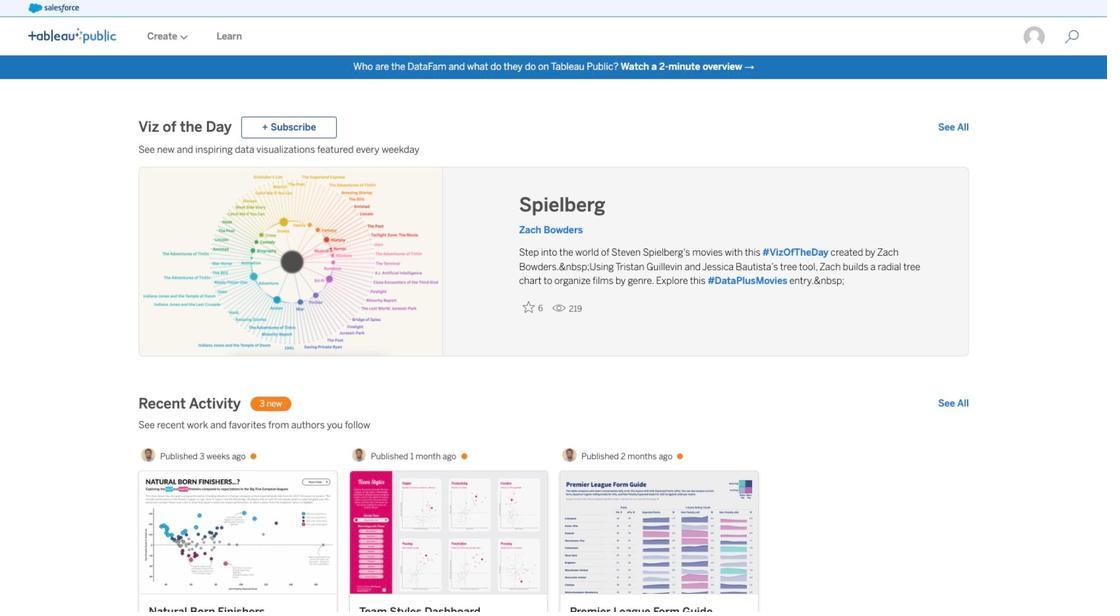 Task type: vqa. For each thing, say whether or not it's contained in the screenshot.
Tableau Public Viz of the Day image
yes



Task type: locate. For each thing, give the bounding box(es) containing it.
1 horizontal spatial ben norland image
[[563, 448, 577, 462]]

salesforce logo image
[[28, 4, 79, 13]]

go to search image
[[1051, 30, 1094, 44]]

ben norland image
[[141, 448, 156, 462], [563, 448, 577, 462]]

see new and inspiring data visualizations featured every weekday element
[[138, 143, 969, 157]]

see all recent activity element
[[938, 397, 969, 411]]

1 workbook thumbnail image from the left
[[139, 472, 337, 594]]

viz of the day heading
[[138, 118, 232, 137]]

3 workbook thumbnail image from the left
[[560, 472, 758, 594]]

create image
[[177, 35, 188, 40]]

1 horizontal spatial workbook thumbnail image
[[350, 472, 547, 594]]

0 horizontal spatial workbook thumbnail image
[[139, 472, 337, 594]]

2 ben norland image from the left
[[563, 448, 577, 462]]

2 horizontal spatial workbook thumbnail image
[[560, 472, 758, 594]]

1 ben norland image from the left
[[141, 448, 156, 462]]

workbook thumbnail image
[[139, 472, 337, 594], [350, 472, 547, 594], [560, 472, 758, 594]]

recent activity heading
[[138, 395, 241, 414]]

2 workbook thumbnail image from the left
[[350, 472, 547, 594]]

0 horizontal spatial ben norland image
[[141, 448, 156, 462]]

logo image
[[28, 28, 116, 43]]



Task type: describe. For each thing, give the bounding box(es) containing it.
Add Favorite button
[[519, 298, 548, 317]]

see recent work and favorites from authors you follow element
[[138, 419, 969, 433]]

gary.orlando image
[[1023, 26, 1046, 48]]

ben norland image
[[352, 448, 366, 462]]

add favorite image
[[523, 302, 535, 314]]

ben norland image for 1st workbook thumbnail
[[141, 448, 156, 462]]

tableau public viz of the day image
[[139, 168, 443, 357]]

see all viz of the day element
[[938, 121, 969, 135]]

ben norland image for 1st workbook thumbnail from the right
[[563, 448, 577, 462]]



